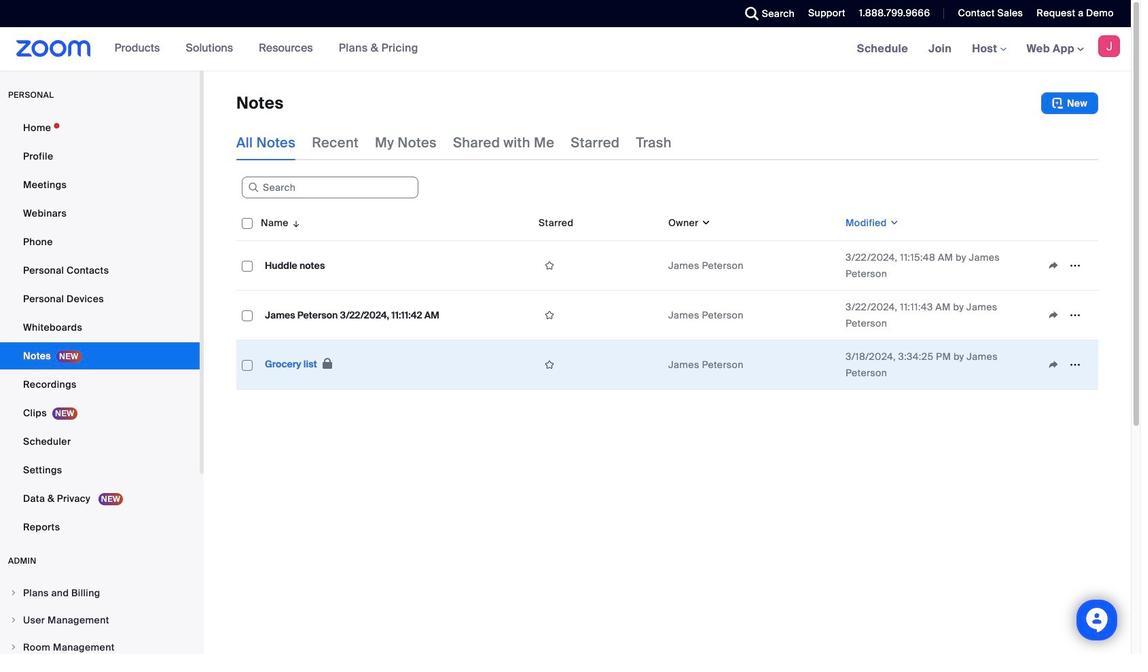 Task type: locate. For each thing, give the bounding box(es) containing it.
right image down right image
[[10, 644, 18, 652]]

grocery list unstarred image
[[539, 359, 561, 371]]

share image down more options for james peterson 3/22/2024, 11:11:42 am image
[[1043, 359, 1065, 371]]

banner
[[0, 27, 1132, 71]]

share image for more options for huddle notes icon
[[1043, 260, 1065, 272]]

0 vertical spatial share image
[[1043, 260, 1065, 272]]

menu item
[[0, 580, 200, 606], [0, 608, 200, 633], [0, 635, 200, 654]]

more options for james peterson 3/22/2024, 11:11:42 am image
[[1065, 309, 1087, 321]]

share image
[[1043, 260, 1065, 272], [1043, 309, 1065, 321], [1043, 359, 1065, 371]]

application
[[237, 205, 1109, 400], [1043, 256, 1094, 276], [1043, 305, 1094, 326], [1043, 355, 1094, 375]]

1 menu item from the top
[[0, 580, 200, 606]]

1 vertical spatial share image
[[1043, 309, 1065, 321]]

profile picture image
[[1099, 35, 1121, 57]]

3 share image from the top
[[1043, 359, 1065, 371]]

2 share image from the top
[[1043, 309, 1065, 321]]

2 vertical spatial menu item
[[0, 635, 200, 654]]

share image up more options for james peterson 3/22/2024, 11:11:42 am image
[[1043, 260, 1065, 272]]

1 vertical spatial menu item
[[0, 608, 200, 633]]

1 vertical spatial right image
[[10, 644, 18, 652]]

share image down more options for huddle notes icon
[[1043, 309, 1065, 321]]

right image up right image
[[10, 589, 18, 597]]

Search text field
[[242, 177, 419, 199]]

1 share image from the top
[[1043, 260, 1065, 272]]

0 vertical spatial menu item
[[0, 580, 200, 606]]

arrow down image
[[289, 215, 301, 231]]

2 vertical spatial share image
[[1043, 359, 1065, 371]]

share image for more options for james peterson 3/22/2024, 11:11:42 am image
[[1043, 309, 1065, 321]]

right image
[[10, 589, 18, 597], [10, 644, 18, 652]]

0 vertical spatial right image
[[10, 589, 18, 597]]



Task type: describe. For each thing, give the bounding box(es) containing it.
admin menu menu
[[0, 580, 200, 654]]

more options for grocery list image
[[1065, 359, 1087, 371]]

2 right image from the top
[[10, 644, 18, 652]]

zoom logo image
[[16, 40, 91, 57]]

right image
[[10, 616, 18, 625]]

tabs of all notes page tab list
[[237, 125, 672, 160]]

share image for more options for grocery list icon
[[1043, 359, 1065, 371]]

product information navigation
[[104, 27, 429, 71]]

more options for huddle notes image
[[1065, 260, 1087, 272]]

2 menu item from the top
[[0, 608, 200, 633]]

1 right image from the top
[[10, 589, 18, 597]]

application for grocery list unstarred icon
[[1043, 355, 1094, 375]]

james peterson 3/22/2024, 11:11:42 am unstarred image
[[539, 309, 561, 321]]

huddle notes unstarred image
[[539, 260, 561, 272]]

meetings navigation
[[847, 27, 1132, 71]]

application for huddle notes unstarred image
[[1043, 256, 1094, 276]]

3 menu item from the top
[[0, 635, 200, 654]]

personal menu menu
[[0, 114, 200, 542]]

application for james peterson 3/22/2024, 11:11:42 am unstarred "image"
[[1043, 305, 1094, 326]]



Task type: vqa. For each thing, say whether or not it's contained in the screenshot.
DynaPuff dropdown button at top
no



